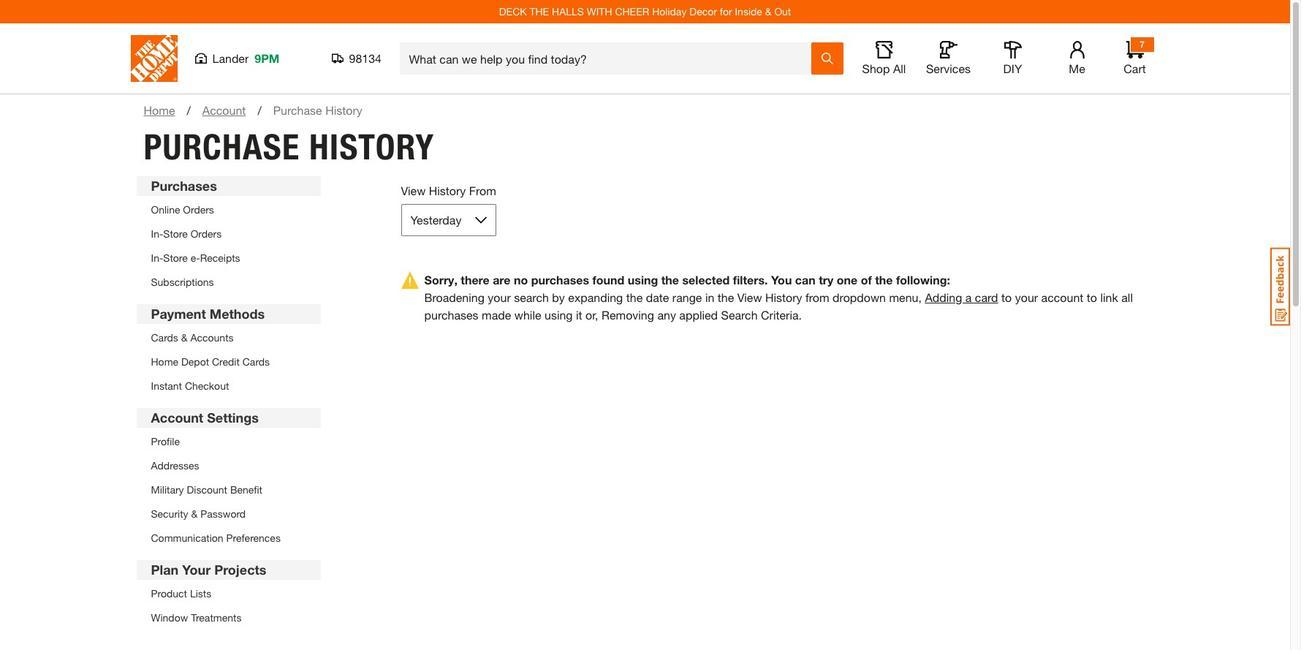 Task type: vqa. For each thing, say whether or not it's contained in the screenshot.
Nightstands
no



Task type: locate. For each thing, give the bounding box(es) containing it.
in-
[[151, 227, 163, 240], [151, 252, 163, 264]]

& right security
[[191, 507, 198, 520]]

home down the home depot logo
[[144, 103, 175, 117]]

1 store from the top
[[163, 227, 188, 240]]

there
[[461, 273, 490, 287]]

adding a card link
[[925, 290, 999, 304]]

& down the payment
[[181, 331, 188, 344]]

1 vertical spatial store
[[163, 252, 188, 264]]

account
[[202, 103, 246, 117], [151, 409, 203, 426]]

1 vertical spatial in-
[[151, 252, 163, 264]]

profile
[[151, 435, 180, 448]]

store
[[163, 227, 188, 240], [163, 252, 188, 264]]

1 horizontal spatial purchases
[[531, 273, 589, 287]]

e-
[[191, 252, 200, 264]]

your
[[488, 290, 511, 304], [1015, 290, 1038, 304]]

purchase
[[273, 103, 322, 117], [144, 126, 300, 168]]

plan
[[151, 562, 179, 578]]

purchases
[[151, 178, 217, 194]]

store left e-
[[163, 252, 188, 264]]

store down online orders link
[[163, 227, 188, 240]]

your
[[182, 562, 211, 578]]

services button
[[925, 41, 972, 76]]

to left link
[[1087, 290, 1098, 304]]

decor
[[690, 5, 717, 18]]

98134 button
[[332, 51, 382, 66]]

home up instant
[[151, 355, 179, 368]]

purchases up by
[[531, 273, 589, 287]]

online orders link
[[151, 203, 214, 216]]

account for account settings
[[151, 409, 203, 426]]

0 horizontal spatial /
[[187, 103, 191, 117]]

1 horizontal spatial /
[[258, 103, 262, 117]]

cards down the payment
[[151, 331, 178, 344]]

window treatments
[[151, 611, 242, 624]]

2 store from the top
[[163, 252, 188, 264]]

view down filters. on the top right of page
[[738, 290, 762, 304]]

/
[[187, 103, 191, 117], [258, 103, 262, 117]]

purchase down the "9pm"
[[273, 103, 322, 117]]

cards
[[151, 331, 178, 344], [243, 355, 270, 368]]

broadening your search by expanding the date range in the view history from dropdown menu, adding a card
[[424, 290, 999, 304]]

your for account
[[1015, 290, 1038, 304]]

1 in- from the top
[[151, 227, 163, 240]]

product lists link
[[151, 587, 212, 600]]

2 vertical spatial &
[[191, 507, 198, 520]]

/ right account link
[[258, 103, 262, 117]]

using up "date"
[[628, 273, 658, 287]]

lists
[[190, 587, 212, 600]]

in- up 'subscriptions'
[[151, 252, 163, 264]]

0 vertical spatial &
[[765, 5, 772, 18]]

product lists
[[151, 587, 212, 600]]

0 vertical spatial purchase
[[273, 103, 322, 117]]

account
[[1042, 290, 1084, 304]]

0 vertical spatial store
[[163, 227, 188, 240]]

using down by
[[545, 308, 573, 322]]

subscriptions
[[151, 276, 214, 288]]

purchases inside to your account to link all purchases made while using it or, removing any applied search criteria.
[[424, 308, 479, 322]]

0 vertical spatial purchase history
[[273, 103, 363, 117]]

out
[[775, 5, 791, 18]]

1 vertical spatial &
[[181, 331, 188, 344]]

1 vertical spatial view
[[738, 290, 762, 304]]

your down are
[[488, 290, 511, 304]]

2 your from the left
[[1015, 290, 1038, 304]]

account settings
[[151, 409, 259, 426]]

accounts
[[190, 331, 234, 344]]

1 horizontal spatial your
[[1015, 290, 1038, 304]]

1 vertical spatial home
[[151, 355, 179, 368]]

1 horizontal spatial to
[[1087, 290, 1098, 304]]

0 horizontal spatial purchases
[[424, 308, 479, 322]]

0 vertical spatial cards
[[151, 331, 178, 344]]

your inside to your account to link all purchases made while using it or, removing any applied search criteria.
[[1015, 290, 1038, 304]]

1 vertical spatial using
[[545, 308, 573, 322]]

0 vertical spatial using
[[628, 273, 658, 287]]

What can we help you find today? search field
[[409, 43, 811, 74]]

orders
[[183, 203, 214, 216], [191, 227, 222, 240]]

in- for in-store e-receipts
[[151, 252, 163, 264]]

& left out
[[765, 5, 772, 18]]

of
[[861, 273, 872, 287]]

orders up in-store e-receipts
[[191, 227, 222, 240]]

from
[[806, 290, 830, 304]]

communication
[[151, 532, 223, 544]]

0 vertical spatial account
[[202, 103, 246, 117]]

0 vertical spatial home
[[144, 103, 175, 117]]

password
[[200, 507, 246, 520]]

view up yesterday
[[401, 184, 426, 197]]

in-store e-receipts
[[151, 252, 240, 264]]

account up profile
[[151, 409, 203, 426]]

1 your from the left
[[488, 290, 511, 304]]

1 vertical spatial cards
[[243, 355, 270, 368]]

purchase down account link
[[144, 126, 300, 168]]

one
[[837, 273, 858, 287]]

using inside to your account to link all purchases made while using it or, removing any applied search criteria.
[[545, 308, 573, 322]]

the up removing
[[626, 290, 643, 304]]

home link
[[144, 102, 175, 119]]

& for accounts
[[181, 331, 188, 344]]

1 horizontal spatial &
[[191, 507, 198, 520]]

instant
[[151, 380, 182, 392]]

0 horizontal spatial to
[[1002, 290, 1012, 304]]

98134
[[349, 51, 382, 65]]

2 in- from the top
[[151, 252, 163, 264]]

all
[[1122, 290, 1133, 304]]

to
[[1002, 290, 1012, 304], [1087, 290, 1098, 304]]

9pm
[[255, 51, 280, 65]]

0 horizontal spatial &
[[181, 331, 188, 344]]

dropdown
[[833, 290, 886, 304]]

the right in
[[718, 290, 734, 304]]

0 horizontal spatial view
[[401, 184, 426, 197]]

you
[[771, 273, 792, 287]]

broadening
[[424, 290, 485, 304]]

search
[[514, 290, 549, 304]]

communication preferences
[[151, 532, 281, 544]]

orders up in-store orders link on the left top of the page
[[183, 203, 214, 216]]

account down lander
[[202, 103, 246, 117]]

home
[[144, 103, 175, 117], [151, 355, 179, 368]]

profile link
[[151, 435, 180, 448]]

0 vertical spatial in-
[[151, 227, 163, 240]]

in-store e-receipts link
[[151, 252, 240, 264]]

1 horizontal spatial view
[[738, 290, 762, 304]]

cheer
[[615, 5, 650, 18]]

Yesterday button
[[401, 204, 496, 236]]

1 vertical spatial purchase history
[[144, 126, 435, 168]]

1 vertical spatial account
[[151, 409, 203, 426]]

/ right home link
[[187, 103, 191, 117]]

0 horizontal spatial cards
[[151, 331, 178, 344]]

the
[[530, 5, 549, 18]]

1 vertical spatial orders
[[191, 227, 222, 240]]

receipts
[[200, 252, 240, 264]]

your left 'account'
[[1015, 290, 1038, 304]]

it
[[576, 308, 582, 322]]

purchase history
[[273, 103, 363, 117], [144, 126, 435, 168]]

0 vertical spatial purchases
[[531, 273, 589, 287]]

to right card
[[1002, 290, 1012, 304]]

subscriptions link
[[151, 276, 214, 288]]

cards right credit
[[243, 355, 270, 368]]

projects
[[214, 562, 267, 578]]

the up "date"
[[662, 273, 679, 287]]

in- down online
[[151, 227, 163, 240]]

or,
[[586, 308, 599, 322]]

checkout
[[185, 380, 229, 392]]

menu,
[[890, 290, 922, 304]]

expanding
[[568, 290, 623, 304]]

made
[[482, 308, 511, 322]]

your for search
[[488, 290, 511, 304]]

1 horizontal spatial using
[[628, 273, 658, 287]]

while
[[515, 308, 542, 322]]

purchases down broadening
[[424, 308, 479, 322]]

product
[[151, 587, 187, 600]]

0 horizontal spatial using
[[545, 308, 573, 322]]

0 horizontal spatial your
[[488, 290, 511, 304]]

1 vertical spatial purchases
[[424, 308, 479, 322]]

security & password link
[[151, 507, 246, 520]]

following:
[[896, 273, 951, 287]]

sorry, there are no purchases found using the selected filters. you can try one of the following:
[[424, 273, 951, 287]]



Task type: describe. For each thing, give the bounding box(es) containing it.
range
[[673, 290, 702, 304]]

settings
[[207, 409, 259, 426]]

applied
[[680, 308, 718, 322]]

shop
[[863, 61, 890, 75]]

lander 9pm
[[212, 51, 280, 65]]

sorry,
[[424, 273, 458, 287]]

the right of at the top
[[875, 273, 893, 287]]

preferences
[[226, 532, 281, 544]]

criteria.
[[761, 308, 802, 322]]

selected
[[683, 273, 730, 287]]

home depot credit cards link
[[151, 355, 270, 368]]

try
[[819, 273, 834, 287]]

can
[[795, 273, 816, 287]]

halls
[[552, 5, 584, 18]]

adding
[[925, 290, 963, 304]]

no
[[514, 273, 528, 287]]

0 vertical spatial view
[[401, 184, 426, 197]]

store for orders
[[163, 227, 188, 240]]

online orders
[[151, 203, 214, 216]]

7
[[1140, 39, 1145, 50]]

diy button
[[990, 41, 1037, 76]]

1 to from the left
[[1002, 290, 1012, 304]]

0 vertical spatial orders
[[183, 203, 214, 216]]

2 / from the left
[[258, 103, 262, 117]]

store for e-
[[163, 252, 188, 264]]

1 vertical spatial purchase
[[144, 126, 300, 168]]

online
[[151, 203, 180, 216]]

the home depot logo image
[[131, 35, 177, 82]]

account for account
[[202, 103, 246, 117]]

military discount benefit link
[[151, 483, 262, 496]]

a
[[966, 290, 972, 304]]

diy
[[1004, 61, 1023, 75]]

holiday
[[652, 5, 687, 18]]

cards & accounts
[[151, 331, 234, 344]]

to your account to link all purchases made while using it or, removing any applied search criteria.
[[424, 290, 1133, 322]]

military
[[151, 483, 184, 496]]

addresses
[[151, 459, 199, 472]]

shop all button
[[861, 41, 908, 76]]

deck the halls with cheer holiday decor for inside & out link
[[499, 5, 791, 18]]

services
[[926, 61, 971, 75]]

1 horizontal spatial cards
[[243, 355, 270, 368]]

addresses link
[[151, 459, 199, 472]]

view history from
[[401, 184, 496, 197]]

credit
[[212, 355, 240, 368]]

are
[[493, 273, 511, 287]]

with
[[587, 5, 612, 18]]

cards & accounts link
[[151, 331, 234, 344]]

card
[[975, 290, 999, 304]]

deck
[[499, 5, 527, 18]]

cart 7
[[1124, 39, 1146, 75]]

instant checkout link
[[151, 380, 229, 392]]

window
[[151, 611, 188, 624]]

feedback link image
[[1271, 247, 1291, 326]]

in-store orders
[[151, 227, 222, 240]]

yesterday
[[411, 213, 462, 227]]

home for home depot credit cards
[[151, 355, 179, 368]]

security & password
[[151, 507, 246, 520]]

date
[[646, 290, 669, 304]]

inside
[[735, 5, 763, 18]]

for
[[720, 5, 732, 18]]

lander
[[212, 51, 249, 65]]

treatments
[[191, 611, 242, 624]]

1 / from the left
[[187, 103, 191, 117]]

in-store orders link
[[151, 227, 222, 240]]

shop all
[[863, 61, 906, 75]]

benefit
[[230, 483, 262, 496]]

home depot credit cards
[[151, 355, 270, 368]]

account link
[[202, 102, 246, 119]]

& for password
[[191, 507, 198, 520]]

military discount benefit
[[151, 483, 262, 496]]

in- for in-store orders
[[151, 227, 163, 240]]

in
[[706, 290, 715, 304]]

2 horizontal spatial &
[[765, 5, 772, 18]]

search
[[721, 308, 758, 322]]

instant checkout
[[151, 380, 229, 392]]

removing
[[602, 308, 654, 322]]

me button
[[1054, 41, 1101, 76]]

discount
[[187, 483, 227, 496]]

filters.
[[733, 273, 768, 287]]

from
[[469, 184, 496, 197]]

any
[[658, 308, 676, 322]]

communication preferences link
[[151, 532, 281, 544]]

methods
[[210, 306, 265, 322]]

me
[[1069, 61, 1086, 75]]

payment
[[151, 306, 206, 322]]

security
[[151, 507, 188, 520]]

home for home
[[144, 103, 175, 117]]

2 to from the left
[[1087, 290, 1098, 304]]

all
[[894, 61, 906, 75]]



